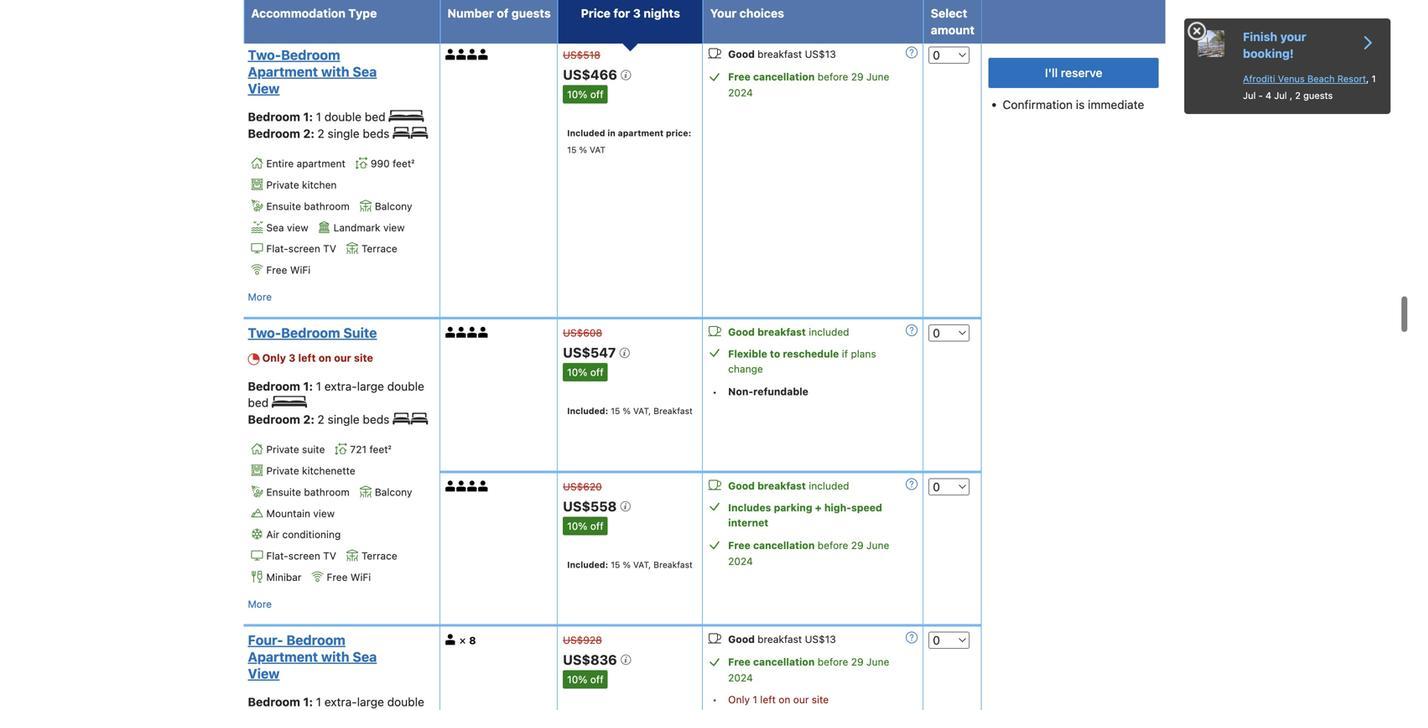 Task type: describe. For each thing, give the bounding box(es) containing it.
on for 3
[[319, 352, 331, 364]]

bedroom 1: for 1 extra-large double bed
[[248, 380, 316, 394]]

nights
[[644, 6, 680, 20]]

free down the conditioning
[[327, 572, 348, 583]]

view for four- bedroom apartment with sea view
[[248, 666, 280, 682]]

×
[[459, 634, 466, 647]]

price for 3 nights
[[581, 6, 680, 20]]

accommodation type
[[251, 6, 377, 20]]

0 horizontal spatial guests
[[512, 6, 551, 20]]

is
[[1076, 98, 1085, 112]]

select amount
[[931, 6, 975, 37]]

two-bedroom suite link
[[248, 325, 430, 341]]

1 vertical spatial wifi
[[351, 572, 371, 583]]

price
[[581, 6, 611, 20]]

only 3 left on our site
[[262, 352, 373, 364]]

two- for two-bedroom suite
[[248, 325, 281, 341]]

left for 1
[[760, 694, 776, 706]]

afroditi venus beach resort image
[[1198, 30, 1225, 57]]

price:
[[666, 128, 691, 138]]

1 double bed
[[316, 110, 389, 124]]

confirmation is immediate
[[1003, 98, 1144, 112]]

tv for air conditioning
[[323, 550, 336, 562]]

4
[[1266, 90, 1272, 101]]

ensuite bathroom for kitchen
[[266, 200, 350, 212]]

1 for 1 extra-large double
[[316, 695, 321, 709]]

site for only 1 left on our site
[[812, 694, 829, 706]]

balcony for 990 feet²
[[375, 200, 412, 212]]

more link for private suite
[[248, 596, 272, 613]]

suite
[[302, 444, 325, 456]]

× 8
[[459, 634, 476, 647]]

0 vertical spatial ,
[[1366, 73, 1369, 84]]

resort
[[1338, 73, 1366, 84]]

air
[[266, 529, 279, 541]]

2 2024 from the top
[[728, 556, 753, 567]]

3 good from the top
[[728, 480, 755, 492]]

2 before 29 june 2024 from the top
[[728, 540, 890, 567]]

1 for 1 extra-large double bed
[[316, 380, 321, 394]]

free down internet
[[728, 540, 751, 551]]

speed
[[851, 502, 882, 514]]

accommodation
[[251, 6, 346, 20]]

included: for us$547
[[567, 406, 608, 416]]

off for us$836
[[590, 674, 604, 686]]

15 for us$547
[[611, 406, 620, 416]]

before for us$466
[[818, 71, 848, 83]]

1 more details on meals and payment options image from the top
[[906, 325, 918, 336]]

0 vertical spatial wifi
[[290, 264, 311, 276]]

us$620
[[563, 481, 602, 493]]

bedroom 1: for 1 double bed
[[248, 110, 316, 124]]

breakfast for us$547
[[654, 406, 693, 416]]

1 more link from the top
[[248, 11, 272, 27]]

0 vertical spatial 2
[[1295, 90, 1301, 101]]

parking
[[774, 502, 813, 514]]

number of guests
[[448, 6, 551, 20]]

mountain
[[266, 508, 310, 520]]

us$13 for us$836
[[805, 634, 836, 645]]

with for two-bedroom apartment with sea view
[[321, 64, 349, 80]]

10% for us$836
[[567, 674, 588, 686]]

0 vertical spatial double
[[324, 110, 362, 124]]

us$836
[[563, 652, 620, 668]]

included
[[567, 128, 605, 138]]

private kitchen
[[266, 179, 337, 191]]

amount
[[931, 23, 975, 37]]

private suite
[[266, 444, 325, 456]]

vat, for us$558
[[633, 560, 651, 570]]

990 feet²
[[371, 158, 415, 170]]

non-
[[728, 386, 753, 398]]

% for us$547
[[623, 406, 631, 416]]

good for us$836
[[728, 634, 755, 645]]

your
[[710, 6, 737, 20]]

minibar
[[266, 572, 302, 583]]

our for only 1 left on our site
[[793, 694, 809, 706]]

more details on meals and payment options image for us$466
[[906, 47, 918, 58]]

includes parking + high-speed internet
[[728, 502, 882, 529]]

landmark view
[[334, 222, 405, 234]]

10% off for us$547
[[567, 367, 604, 378]]

2 for 1 extra-large double bed
[[318, 413, 324, 426]]

vat
[[590, 145, 606, 155]]

number
[[448, 6, 494, 20]]

i'll reserve button
[[989, 58, 1159, 88]]

free down sea view
[[266, 264, 287, 276]]

free cancellation for us$836
[[728, 656, 815, 668]]

left for 3
[[298, 352, 316, 364]]

flat- for minibar
[[266, 550, 288, 562]]

1 vertical spatial guests
[[1304, 90, 1333, 101]]

+
[[815, 502, 822, 514]]

conditioning
[[282, 529, 341, 541]]

finish your booking!
[[1243, 30, 1307, 60]]

afroditi
[[1243, 73, 1276, 84]]

-
[[1259, 90, 1263, 101]]

2 for 1 double bed
[[318, 126, 324, 140]]

2 jul from the left
[[1274, 90, 1287, 101]]

before 29 june 2024 for us$836
[[728, 656, 890, 684]]

landmark
[[334, 222, 381, 234]]

15 for us$558
[[611, 560, 620, 570]]

good breakfast us$13 for us$466
[[728, 48, 836, 60]]

721
[[350, 444, 367, 456]]

bathroom for sea view
[[304, 200, 350, 212]]

bedroom for two-bedroom apartment with sea view
[[281, 47, 340, 63]]

only 1 left on our site
[[728, 694, 829, 706]]

screen for free wifi
[[288, 243, 320, 255]]

0 vertical spatial free wifi
[[266, 264, 311, 276]]

if
[[842, 348, 848, 360]]

venus
[[1278, 73, 1305, 84]]

in
[[608, 128, 616, 138]]

721 feet²
[[350, 444, 392, 456]]

kitchenette
[[302, 465, 356, 477]]

2 single beds for double
[[318, 126, 393, 140]]

bed inside 1 extra-large double bed
[[248, 396, 269, 410]]

breakfast for us$466
[[758, 48, 802, 60]]

bedroom for two-bedroom suite
[[281, 325, 340, 341]]

double for 1 extra-large double
[[387, 695, 424, 709]]

suite
[[343, 325, 377, 341]]

sea view
[[266, 222, 308, 234]]

mountain view
[[266, 508, 335, 520]]

flexible to reschedule
[[728, 348, 839, 360]]

two-bedroom apartment with sea view link
[[248, 47, 430, 97]]

immediate
[[1088, 98, 1144, 112]]

us$13 for us$466
[[805, 48, 836, 60]]

2 29 from the top
[[851, 540, 864, 551]]

1 extra-large double
[[248, 695, 424, 711]]

if plans change
[[728, 348, 876, 375]]

two-bedroom suite
[[248, 325, 377, 341]]

four- bedroom apartment with sea view
[[248, 632, 377, 682]]

plans
[[851, 348, 876, 360]]

booking!
[[1243, 47, 1294, 60]]

of
[[497, 6, 509, 20]]

single for double
[[328, 126, 360, 140]]

bedroom 2: for 1 extra-large double bed
[[248, 413, 318, 426]]

1 vertical spatial sea
[[266, 222, 284, 234]]

with for four- bedroom apartment with sea view
[[321, 649, 349, 665]]

entire
[[266, 158, 294, 170]]

for
[[614, 6, 630, 20]]

free cancellation for us$466
[[728, 71, 815, 83]]

2 more details on meals and payment options image from the top
[[906, 478, 918, 490]]

2 private from the top
[[266, 444, 299, 456]]

to
[[770, 348, 780, 360]]

us$518
[[563, 49, 601, 61]]

internet
[[728, 517, 769, 529]]

flexible
[[728, 348, 767, 360]]

choices
[[740, 6, 784, 20]]

large for 1 extra-large double
[[357, 695, 384, 709]]

1 jul from the left
[[1243, 90, 1256, 101]]

bathroom for mountain view
[[304, 487, 350, 498]]

cancellation for us$836
[[753, 656, 815, 668]]

free down your choices
[[728, 71, 751, 83]]

15 inside included in apartment price: 15 % vat
[[567, 145, 577, 155]]

beds for large
[[363, 413, 390, 426]]

i'll reserve
[[1045, 66, 1103, 80]]

flat- for free wifi
[[266, 243, 288, 255]]

included in apartment price: 15 % vat
[[567, 128, 691, 155]]

1 vertical spatial free wifi
[[327, 572, 371, 583]]

refundable
[[753, 386, 809, 398]]

high-
[[824, 502, 851, 514]]

view for landmark view
[[383, 222, 405, 234]]

free up 'only 1 left on our site'
[[728, 656, 751, 668]]

apartment for two-
[[248, 64, 318, 80]]

includes
[[728, 502, 771, 514]]

1 for 1 jul - 4 jul  ,
[[1372, 73, 1376, 84]]

10% for us$558
[[567, 520, 588, 532]]

june for us$466
[[867, 71, 890, 83]]

apartment inside included in apartment price: 15 % vat
[[618, 128, 664, 138]]

ensuite for mountain
[[266, 487, 301, 498]]

good breakfast included for 2nd more details on meals and payment options icon from the bottom
[[728, 326, 849, 338]]

10% off. you're getting a reduced rate because this property is offering a early booker deal.. element for us$466
[[563, 85, 608, 104]]

before for us$836
[[818, 656, 848, 668]]

10% off for us$836
[[567, 674, 604, 686]]

1 included from the top
[[809, 326, 849, 338]]

0 vertical spatial bed
[[365, 110, 386, 124]]

us$608
[[563, 327, 602, 339]]



Task type: vqa. For each thing, say whether or not it's contained in the screenshot.
3rd More link from the top of the page
yes



Task type: locate. For each thing, give the bounding box(es) containing it.
29
[[851, 71, 864, 83], [851, 540, 864, 551], [851, 656, 864, 668]]

• for us$836
[[713, 694, 717, 706]]

bedroom inside four- bedroom apartment with sea view
[[286, 632, 346, 648]]

1 horizontal spatial 3
[[633, 6, 641, 20]]

15 down us$547
[[611, 406, 620, 416]]

1 large from the top
[[357, 380, 384, 394]]

breakfast up 'flexible to reschedule'
[[758, 326, 806, 338]]

1 beds from the top
[[363, 126, 390, 140]]

1 vertical spatial double
[[387, 380, 424, 394]]

good
[[728, 48, 755, 60], [728, 326, 755, 338], [728, 480, 755, 492], [728, 634, 755, 645]]

0 vertical spatial good breakfast us$13
[[728, 48, 836, 60]]

3 breakfast from the top
[[758, 480, 806, 492]]

sea for two-bedroom apartment with sea view
[[353, 64, 377, 80]]

private kitchenette
[[266, 465, 356, 477]]

0 vertical spatial included:
[[567, 406, 608, 416]]

1 vertical spatial more details on meals and payment options image
[[906, 632, 918, 644]]

site
[[354, 352, 373, 364], [812, 694, 829, 706]]

ensuite bathroom down private kitchen
[[266, 200, 350, 212]]

1 vertical spatial apartment
[[297, 158, 346, 170]]

breakfast
[[654, 406, 693, 416], [654, 560, 693, 570]]

2 single beds up 721
[[318, 413, 393, 426]]

1 good breakfast included from the top
[[728, 326, 849, 338]]

10% off. you're getting a reduced rate because this property is offering a early booker deal.. element for us$547
[[563, 363, 608, 382]]

2 cancellation from the top
[[753, 540, 815, 551]]

15 down included
[[567, 145, 577, 155]]

10% off for us$558
[[567, 520, 604, 532]]

1 private from the top
[[266, 179, 299, 191]]

0 vertical spatial bedroom 2:
[[248, 126, 318, 140]]

confirmation
[[1003, 98, 1073, 112]]

1 vertical spatial on
[[779, 694, 791, 706]]

tv down the landmark
[[323, 243, 336, 255]]

apartment inside four- bedroom apartment with sea view
[[248, 649, 318, 665]]

breakfast for us$547
[[758, 326, 806, 338]]

0 vertical spatial free cancellation
[[728, 71, 815, 83]]

good breakfast included up 'flexible to reschedule'
[[728, 326, 849, 338]]

flat-screen tv down air conditioning
[[266, 550, 336, 562]]

kitchen
[[302, 179, 337, 191]]

1 29 from the top
[[851, 71, 864, 83]]

2 off from the top
[[590, 367, 604, 378]]

0 vertical spatial ensuite bathroom
[[266, 200, 350, 212]]

private down entire
[[266, 179, 299, 191]]

0 vertical spatial before
[[818, 71, 848, 83]]

jul left - at the right top
[[1243, 90, 1256, 101]]

2 flat-screen tv from the top
[[266, 550, 336, 562]]

2 down venus
[[1295, 90, 1301, 101]]

0 horizontal spatial left
[[298, 352, 316, 364]]

1 vertical spatial 2 single beds
[[318, 413, 393, 426]]

1 extra- from the top
[[324, 380, 357, 394]]

feet² right 721
[[369, 444, 392, 456]]

off for us$466
[[590, 89, 604, 100]]

0 vertical spatial apartment
[[248, 64, 318, 80]]

ensuite
[[266, 200, 301, 212], [266, 487, 301, 498]]

1 good from the top
[[728, 48, 755, 60]]

0 vertical spatial our
[[334, 352, 351, 364]]

good for us$466
[[728, 48, 755, 60]]

3 free cancellation from the top
[[728, 656, 815, 668]]

1 vertical spatial large
[[357, 695, 384, 709]]

2 vertical spatial before
[[818, 656, 848, 668]]

10% off. you're getting a reduced rate because this property is offering a early booker deal.. element for us$558
[[563, 517, 608, 535]]

more details on meals and payment options image for us$836
[[906, 632, 918, 644]]

0 vertical spatial more details on meals and payment options image
[[906, 47, 918, 58]]

10% down us$466
[[567, 89, 588, 100]]

0 vertical spatial june
[[867, 71, 890, 83]]

flat-screen tv for free wifi
[[266, 243, 336, 255]]

included up if
[[809, 326, 849, 338]]

1 vertical spatial feet²
[[369, 444, 392, 456]]

2 down 1 extra-large double bed
[[318, 413, 324, 426]]

off down us$547
[[590, 367, 604, 378]]

4 off from the top
[[590, 674, 604, 686]]

1 us$13 from the top
[[805, 48, 836, 60]]

1 inside 1 extra-large double bed
[[316, 380, 321, 394]]

our for only 3 left on our site
[[334, 352, 351, 364]]

2 • from the top
[[713, 694, 717, 706]]

occupancy image
[[445, 49, 456, 60], [456, 49, 467, 60], [467, 49, 478, 60], [445, 327, 456, 338], [456, 327, 467, 338], [467, 327, 478, 338], [478, 327, 489, 338], [467, 481, 478, 492]]

only for only 3 left on our site
[[262, 352, 286, 364]]

select
[[931, 6, 967, 20]]

1 horizontal spatial left
[[760, 694, 776, 706]]

breakfast up 'only 1 left on our site'
[[758, 634, 802, 645]]

990
[[371, 158, 390, 170]]

private left suite
[[266, 444, 299, 456]]

1 vertical spatial apartment
[[248, 649, 318, 665]]

balcony down the 721 feet²
[[375, 487, 412, 498]]

balcony for 721 feet²
[[375, 487, 412, 498]]

breakfast for us$558
[[654, 560, 693, 570]]

good up includes
[[728, 480, 755, 492]]

1 vertical spatial included: 15 % vat, breakfast
[[567, 560, 693, 570]]

1 vertical spatial %
[[623, 406, 631, 416]]

free wifi down sea view
[[266, 264, 311, 276]]

0 vertical spatial breakfast
[[654, 406, 693, 416]]

0 vertical spatial view
[[248, 81, 280, 97]]

free cancellation down internet
[[728, 540, 815, 551]]

1 horizontal spatial on
[[779, 694, 791, 706]]

private down private suite
[[266, 465, 299, 477]]

15 down us$558
[[611, 560, 620, 570]]

1 horizontal spatial site
[[812, 694, 829, 706]]

jul
[[1243, 90, 1256, 101], [1274, 90, 1287, 101]]

1 vertical spatial more details on meals and payment options image
[[906, 478, 918, 490]]

1 vertical spatial more
[[248, 291, 272, 303]]

3 2024 from the top
[[728, 672, 753, 684]]

3 more link from the top
[[248, 596, 272, 613]]

ensuite for sea
[[266, 200, 301, 212]]

1
[[1372, 73, 1376, 84], [316, 110, 321, 124], [316, 380, 321, 394], [753, 694, 757, 706], [316, 695, 321, 709]]

breakfast
[[758, 48, 802, 60], [758, 326, 806, 338], [758, 480, 806, 492], [758, 634, 802, 645]]

view down four-
[[248, 666, 280, 682]]

us$13
[[805, 48, 836, 60], [805, 634, 836, 645]]

0 horizontal spatial site
[[354, 352, 373, 364]]

two-bedroom apartment with sea view
[[248, 47, 377, 97]]

sea for four- bedroom apartment with sea view
[[353, 649, 377, 665]]

2 more details on meals and payment options image from the top
[[906, 632, 918, 644]]

0 vertical spatial ensuite
[[266, 200, 301, 212]]

2 single beds
[[318, 126, 393, 140], [318, 413, 393, 426]]

sea inside "two-bedroom apartment with sea view"
[[353, 64, 377, 80]]

bedroom 1: up entire
[[248, 110, 316, 124]]

1 breakfast from the top
[[654, 406, 693, 416]]

1 vertical spatial june
[[867, 540, 890, 551]]

1 vertical spatial 3
[[289, 352, 296, 364]]

10% off down us$466
[[567, 89, 604, 100]]

double inside 1 extra-large double bed
[[387, 380, 424, 394]]

1 before from the top
[[818, 71, 848, 83]]

more for private suite
[[248, 598, 272, 610]]

2 june from the top
[[867, 540, 890, 551]]

2 single beds for extra-
[[318, 413, 393, 426]]

2 view from the top
[[248, 666, 280, 682]]

double down two-bedroom apartment with sea view "link"
[[324, 110, 362, 124]]

jul right 4
[[1274, 90, 1287, 101]]

two- down the accommodation
[[248, 47, 281, 63]]

bathroom down kitchen
[[304, 200, 350, 212]]

june for us$836
[[867, 656, 890, 668]]

finish
[[1243, 30, 1278, 44]]

0 vertical spatial guests
[[512, 6, 551, 20]]

bed
[[365, 110, 386, 124], [248, 396, 269, 410]]

0 vertical spatial left
[[298, 352, 316, 364]]

1 vertical spatial flat-screen tv
[[266, 550, 336, 562]]

beds up the 721 feet²
[[363, 413, 390, 426]]

1 vertical spatial good breakfast us$13
[[728, 634, 836, 645]]

large for 1 extra-large double bed
[[357, 380, 384, 394]]

2 with from the top
[[321, 649, 349, 665]]

breakfast for us$836
[[758, 634, 802, 645]]

1 more details on meals and payment options image from the top
[[906, 47, 918, 58]]

2 screen from the top
[[288, 550, 320, 562]]

large inside 1 extra-large double
[[357, 695, 384, 709]]

1 included: from the top
[[567, 406, 608, 416]]

1 two- from the top
[[248, 47, 281, 63]]

2 breakfast from the top
[[654, 560, 693, 570]]

0 horizontal spatial ,
[[1290, 90, 1293, 101]]

10% off. you're getting a reduced rate because this property is offering a early booker deal.. element down us$558
[[563, 517, 608, 535]]

view for sea view
[[287, 222, 308, 234]]

double for 1 extra-large double bed
[[387, 380, 424, 394]]

view
[[248, 81, 280, 97], [248, 666, 280, 682]]

10% off. you're getting a reduced rate because this property is offering a early booker deal.. element down us$836
[[563, 671, 608, 689]]

before
[[818, 71, 848, 83], [818, 540, 848, 551], [818, 656, 848, 668]]

2 more link from the top
[[248, 289, 272, 305]]

view inside "two-bedroom apartment with sea view"
[[248, 81, 280, 97]]

0 vertical spatial feet²
[[393, 158, 415, 170]]

1 vertical spatial terrace
[[362, 550, 397, 562]]

apartment down the accommodation
[[248, 64, 318, 80]]

1 vertical spatial more link
[[248, 289, 272, 305]]

1 vertical spatial 29
[[851, 540, 864, 551]]

1 vat, from the top
[[633, 406, 651, 416]]

1 good breakfast us$13 from the top
[[728, 48, 836, 60]]

more link down the 'minibar' at the left of the page
[[248, 596, 272, 613]]

1 view from the top
[[248, 81, 280, 97]]

0 vertical spatial bedroom 1:
[[248, 110, 316, 124]]

2 vertical spatial double
[[387, 695, 424, 709]]

double up the 721 feet²
[[387, 380, 424, 394]]

1 extra-large double bed
[[248, 380, 424, 410]]

single down 1 extra-large double bed
[[328, 413, 360, 426]]

3 before 29 june 2024 from the top
[[728, 656, 890, 684]]

1 ensuite bathroom from the top
[[266, 200, 350, 212]]

cancellation down includes parking + high-speed internet at the bottom right of page
[[753, 540, 815, 551]]

ensuite bathroom for kitchenette
[[266, 487, 350, 498]]

1 bedroom 1: from the top
[[248, 110, 316, 124]]

2 included: 15 % vat, breakfast from the top
[[567, 560, 693, 570]]

terrace for view
[[362, 243, 397, 255]]

• left 'only 1 left on our site'
[[713, 694, 717, 706]]

0 vertical spatial included: 15 % vat, breakfast
[[567, 406, 693, 416]]

vat, for us$547
[[633, 406, 651, 416]]

reschedule
[[783, 348, 839, 360]]

view inside four- bedroom apartment with sea view
[[248, 666, 280, 682]]

your
[[1281, 30, 1307, 44]]

2 10% off. you're getting a reduced rate because this property is offering a early booker deal.. element from the top
[[563, 363, 608, 382]]

1 • from the top
[[713, 386, 717, 398]]

1 flat- from the top
[[266, 243, 288, 255]]

1 with from the top
[[321, 64, 349, 80]]

0 vertical spatial balcony
[[375, 200, 412, 212]]

2 bedroom 1: from the top
[[248, 380, 316, 394]]

10% off. you're getting a reduced rate because this property is offering a early booker deal.. element down us$466
[[563, 85, 608, 104]]

2 10% from the top
[[567, 367, 588, 378]]

bedroom 2: up entire
[[248, 126, 318, 140]]

2 vertical spatial june
[[867, 656, 890, 668]]

before 29 june 2024 for us$466
[[728, 71, 890, 99]]

with inside four- bedroom apartment with sea view
[[321, 649, 349, 665]]

2 ensuite bathroom from the top
[[266, 487, 350, 498]]

1 vertical spatial balcony
[[375, 487, 412, 498]]

1 vertical spatial single
[[328, 413, 360, 426]]

4 10% off from the top
[[567, 674, 604, 686]]

1 bathroom from the top
[[304, 200, 350, 212]]

with up 1 extra-large double
[[321, 649, 349, 665]]

with up 1 double bed on the top left
[[321, 64, 349, 80]]

• for us$547
[[713, 386, 717, 398]]

off down us$466
[[590, 89, 604, 100]]

1 ensuite from the top
[[266, 200, 301, 212]]

2 included: from the top
[[567, 560, 608, 570]]

guests right of
[[512, 6, 551, 20]]

good up 'only 1 left on our site'
[[728, 634, 755, 645]]

10% off down us$836
[[567, 674, 604, 686]]

0 horizontal spatial 3
[[289, 352, 296, 364]]

1 vertical spatial 2
[[318, 126, 324, 140]]

more link for entire apartment
[[248, 289, 272, 305]]

bedroom 2: for 1 double bed
[[248, 126, 318, 140]]

2024
[[728, 87, 753, 99], [728, 556, 753, 567], [728, 672, 753, 684]]

us$466
[[563, 67, 621, 83]]

view up entire
[[248, 81, 280, 97]]

1 vertical spatial bed
[[248, 396, 269, 410]]

1 vertical spatial two-
[[248, 325, 281, 341]]

2 bedroom 2: from the top
[[248, 413, 318, 426]]

feet² for 721 feet²
[[369, 444, 392, 456]]

10% off for us$466
[[567, 89, 604, 100]]

10% off. you're getting a reduced rate because this property is offering a early booker deal.. element
[[563, 85, 608, 104], [563, 363, 608, 382], [563, 517, 608, 535], [563, 671, 608, 689]]

off for us$558
[[590, 520, 604, 532]]

wifi right the 'minibar' at the left of the page
[[351, 572, 371, 583]]

2 breakfast from the top
[[758, 326, 806, 338]]

1 included: 15 % vat, breakfast from the top
[[567, 406, 693, 416]]

good up flexible
[[728, 326, 755, 338]]

view down private kitchen
[[287, 222, 308, 234]]

2 guests
[[1295, 90, 1333, 101]]

june
[[867, 71, 890, 83], [867, 540, 890, 551], [867, 656, 890, 668]]

0 vertical spatial extra-
[[324, 380, 357, 394]]

1 vertical spatial ensuite
[[266, 487, 301, 498]]

balcony up landmark view
[[375, 200, 412, 212]]

2 good breakfast us$13 from the top
[[728, 634, 836, 645]]

off down us$836
[[590, 674, 604, 686]]

1 vertical spatial vat,
[[633, 560, 651, 570]]

bedroom for four- bedroom apartment with sea view
[[286, 632, 346, 648]]

2 ensuite from the top
[[266, 487, 301, 498]]

left
[[298, 352, 316, 364], [760, 694, 776, 706]]

2024 for us$836
[[728, 672, 753, 684]]

more down the 'minibar' at the left of the page
[[248, 598, 272, 610]]

1 vertical spatial cancellation
[[753, 540, 815, 551]]

, inside 1 jul - 4 jul  ,
[[1290, 90, 1293, 101]]

1 free cancellation from the top
[[728, 71, 815, 83]]

cancellation for us$466
[[753, 71, 815, 83]]

0 horizontal spatial jul
[[1243, 90, 1256, 101]]

2 vertical spatial before 29 june 2024
[[728, 656, 890, 684]]

3 bedroom 1: from the top
[[248, 695, 316, 709]]

beds for bed
[[363, 126, 390, 140]]

0 vertical spatial beds
[[363, 126, 390, 140]]

sea inside four- bedroom apartment with sea view
[[353, 649, 377, 665]]

1 10% off from the top
[[567, 89, 604, 100]]

3 29 from the top
[[851, 656, 864, 668]]

bed up 990
[[365, 110, 386, 124]]

air conditioning
[[266, 529, 341, 541]]

double inside 1 extra-large double
[[387, 695, 424, 709]]

screen down sea view
[[288, 243, 320, 255]]

bathroom
[[304, 200, 350, 212], [304, 487, 350, 498]]

apartment down four-
[[248, 649, 318, 665]]

more up two-bedroom suite
[[248, 291, 272, 303]]

1 apartment from the top
[[248, 64, 318, 80]]

good breakfast included for 1st more details on meals and payment options icon from the bottom of the page
[[728, 480, 849, 492]]

bedroom up only 3 left on our site
[[281, 325, 340, 341]]

0 horizontal spatial wifi
[[290, 264, 311, 276]]

2 flat- from the top
[[266, 550, 288, 562]]

0 vertical spatial us$13
[[805, 48, 836, 60]]

private for private
[[266, 465, 299, 477]]

more link up two-bedroom suite
[[248, 289, 272, 305]]

1 vertical spatial our
[[793, 694, 809, 706]]

bedroom 1: for 1 extra-large double
[[248, 695, 316, 709]]

bedroom 1:
[[248, 110, 316, 124], [248, 380, 316, 394], [248, 695, 316, 709]]

2 free cancellation from the top
[[728, 540, 815, 551]]

beach
[[1308, 73, 1335, 84]]

1 inside 1 jul - 4 jul  ,
[[1372, 73, 1376, 84]]

two-
[[248, 47, 281, 63], [248, 325, 281, 341]]

1 vertical spatial left
[[760, 694, 776, 706]]

private for entire
[[266, 179, 299, 191]]

1 inside 1 extra-large double
[[316, 695, 321, 709]]

3 down two-bedroom suite
[[289, 352, 296, 364]]

3 right for
[[633, 6, 641, 20]]

0 vertical spatial tv
[[323, 243, 336, 255]]

3 off from the top
[[590, 520, 604, 532]]

more up "two-bedroom apartment with sea view"
[[248, 13, 272, 25]]

1 flat-screen tv from the top
[[266, 243, 336, 255]]

extra- down 'four- bedroom apartment with sea view' link
[[324, 695, 357, 709]]

1 horizontal spatial ,
[[1366, 73, 1369, 84]]

2 vertical spatial more link
[[248, 596, 272, 613]]

bedroom inside "two-bedroom apartment with sea view"
[[281, 47, 340, 63]]

3 cancellation from the top
[[753, 656, 815, 668]]

2 2 single beds from the top
[[318, 413, 393, 426]]

feet² right 990
[[393, 158, 415, 170]]

extra- inside 1 extra-large double
[[324, 695, 357, 709]]

flat- down air
[[266, 550, 288, 562]]

free wifi down the conditioning
[[327, 572, 371, 583]]

terrace for conditioning
[[362, 550, 397, 562]]

more details on meals and payment options image
[[906, 47, 918, 58], [906, 632, 918, 644]]

2 horizontal spatial view
[[383, 222, 405, 234]]

3 before from the top
[[818, 656, 848, 668]]

type
[[348, 6, 377, 20]]

good breakfast us$13 down "choices"
[[728, 48, 836, 60]]

four-
[[248, 632, 283, 648]]

apartment
[[248, 64, 318, 80], [248, 649, 318, 665]]

extra- inside 1 extra-large double bed
[[324, 380, 357, 394]]

10% down us$836
[[567, 674, 588, 686]]

beds
[[363, 126, 390, 140], [363, 413, 390, 426]]

2 bathroom from the top
[[304, 487, 350, 498]]

2 two- from the top
[[248, 325, 281, 341]]

sea down private kitchen
[[266, 222, 284, 234]]

2024 for us$466
[[728, 87, 753, 99]]

good breakfast us$13 up 'only 1 left on our site'
[[728, 634, 836, 645]]

view
[[287, 222, 308, 234], [383, 222, 405, 234], [313, 508, 335, 520]]

single for extra-
[[328, 413, 360, 426]]

1 vertical spatial ensuite bathroom
[[266, 487, 350, 498]]

tv for landmark view
[[323, 243, 336, 255]]

0 horizontal spatial apartment
[[297, 158, 346, 170]]

bedroom right four-
[[286, 632, 346, 648]]

change
[[728, 363, 763, 375]]

2024 up 'only 1 left on our site'
[[728, 672, 753, 684]]

2 large from the top
[[357, 695, 384, 709]]

0 vertical spatial 3
[[633, 6, 641, 20]]

feet² for 990 feet²
[[393, 158, 415, 170]]

with inside "two-bedroom apartment with sea view"
[[321, 64, 349, 80]]

0 horizontal spatial bed
[[248, 396, 269, 410]]

two- for two-bedroom apartment with sea view
[[248, 47, 281, 63]]

single down 1 double bed on the top left
[[328, 126, 360, 140]]

cancellation down "choices"
[[753, 71, 815, 83]]

two- inside "two-bedroom apartment with sea view"
[[248, 47, 281, 63]]

flat-
[[266, 243, 288, 255], [266, 550, 288, 562]]

1 june from the top
[[867, 71, 890, 83]]

29 for us$466
[[851, 71, 864, 83]]

% inside included in apartment price: 15 % vat
[[579, 145, 587, 155]]

view for mountain view
[[313, 508, 335, 520]]

2
[[1295, 90, 1301, 101], [318, 126, 324, 140], [318, 413, 324, 426]]

1 vertical spatial us$13
[[805, 634, 836, 645]]

3 private from the top
[[266, 465, 299, 477]]

1 jul - 4 jul  ,
[[1243, 73, 1376, 101]]

apartment up kitchen
[[297, 158, 346, 170]]

flat- down sea view
[[266, 243, 288, 255]]

terrace
[[362, 243, 397, 255], [362, 550, 397, 562]]

only for only 1 left on our site
[[728, 694, 750, 706]]

1 10% from the top
[[567, 89, 588, 100]]

good breakfast us$13 for us$836
[[728, 634, 836, 645]]

4 10% off. you're getting a reduced rate because this property is offering a early booker deal.. element from the top
[[563, 671, 608, 689]]

1 vertical spatial bedroom 2:
[[248, 413, 318, 426]]

0 vertical spatial large
[[357, 380, 384, 394]]

10% off down us$547
[[567, 367, 604, 378]]

0 vertical spatial on
[[319, 352, 331, 364]]

site for only 3 left on our site
[[354, 352, 373, 364]]

1 bedroom 2: from the top
[[248, 126, 318, 140]]

2 vertical spatial 29
[[851, 656, 864, 668]]

us$558
[[563, 499, 620, 515]]

1 breakfast from the top
[[758, 48, 802, 60]]

0 vertical spatial site
[[354, 352, 373, 364]]

0 vertical spatial 15
[[567, 145, 577, 155]]

2 up the 'entire apartment' at the top of page
[[318, 126, 324, 140]]

1 vertical spatial bedroom 1:
[[248, 380, 316, 394]]

3 more from the top
[[248, 598, 272, 610]]

afroditi venus beach resort ,
[[1243, 73, 1372, 84]]

0 vertical spatial terrace
[[362, 243, 397, 255]]

2 apartment from the top
[[248, 649, 318, 665]]

• left the non-
[[713, 386, 717, 398]]

free cancellation
[[728, 71, 815, 83], [728, 540, 815, 551], [728, 656, 815, 668]]

bedroom
[[281, 47, 340, 63], [281, 325, 340, 341], [286, 632, 346, 648]]

2 vertical spatial free cancellation
[[728, 656, 815, 668]]

included: for us$558
[[567, 560, 608, 570]]

sea
[[353, 64, 377, 80], [266, 222, 284, 234], [353, 649, 377, 665]]

4 good from the top
[[728, 634, 755, 645]]

1 before 29 june 2024 from the top
[[728, 71, 890, 99]]

2 vertical spatial %
[[623, 560, 631, 570]]

1 single from the top
[[328, 126, 360, 140]]

0 vertical spatial sea
[[353, 64, 377, 80]]

1 more from the top
[[248, 13, 272, 25]]

occupancy image
[[478, 49, 489, 60], [445, 481, 456, 492], [456, 481, 467, 492], [478, 481, 489, 492], [445, 635, 456, 645]]

cancellation
[[753, 71, 815, 83], [753, 540, 815, 551], [753, 656, 815, 668]]

more details on meals and payment options image
[[906, 325, 918, 336], [906, 478, 918, 490]]

, down venus
[[1290, 90, 1293, 101]]

2 before from the top
[[818, 540, 848, 551]]

0 vertical spatial %
[[579, 145, 587, 155]]

screen for minibar
[[288, 550, 320, 562]]

•
[[713, 386, 717, 398], [713, 694, 717, 706]]

3 10% from the top
[[567, 520, 588, 532]]

free cancellation up 'only 1 left on our site'
[[728, 656, 815, 668]]

1 screen from the top
[[288, 243, 320, 255]]

1 balcony from the top
[[375, 200, 412, 212]]

four- bedroom apartment with sea view link
[[248, 632, 430, 682]]

2 extra- from the top
[[324, 695, 357, 709]]

1 off from the top
[[590, 89, 604, 100]]

0 vertical spatial vat,
[[633, 406, 651, 416]]

non-refundable
[[728, 386, 809, 398]]

large inside 1 extra-large double bed
[[357, 380, 384, 394]]

extra- for 1 extra-large double bed
[[324, 380, 357, 394]]

2 tv from the top
[[323, 550, 336, 562]]

%
[[579, 145, 587, 155], [623, 406, 631, 416], [623, 560, 631, 570]]

more link
[[248, 11, 272, 27], [248, 289, 272, 305], [248, 596, 272, 613]]

flat-screen tv for minibar
[[266, 550, 336, 562]]

2 us$13 from the top
[[805, 634, 836, 645]]

included: 15 % vat, breakfast down us$558
[[567, 560, 693, 570]]

bedroom 2: up private suite
[[248, 413, 318, 426]]

% for us$558
[[623, 560, 631, 570]]

2 single beds down 1 double bed on the top left
[[318, 126, 393, 140]]

good breakfast us$13
[[728, 48, 836, 60], [728, 634, 836, 645]]

3 10% off from the top
[[567, 520, 604, 532]]

2 vertical spatial 2024
[[728, 672, 753, 684]]

1 horizontal spatial feet²
[[393, 158, 415, 170]]

more for entire apartment
[[248, 291, 272, 303]]

bedroom 1: down only 3 left on our site
[[248, 380, 316, 394]]

extra- for 1 extra-large double
[[324, 695, 357, 709]]

1 vertical spatial before 29 june 2024
[[728, 540, 890, 567]]

apartment for four-
[[248, 649, 318, 665]]

two- up only 3 left on our site
[[248, 325, 281, 341]]

balcony
[[375, 200, 412, 212], [375, 487, 412, 498]]

included:
[[567, 406, 608, 416], [567, 560, 608, 570]]

1 horizontal spatial our
[[793, 694, 809, 706]]

1 for 1 double bed
[[316, 110, 321, 124]]

10% down us$558
[[567, 520, 588, 532]]

10% for us$466
[[567, 89, 588, 100]]

3 10% off. you're getting a reduced rate because this property is offering a early booker deal.. element from the top
[[563, 517, 608, 535]]

10% off down us$558
[[567, 520, 604, 532]]

0 horizontal spatial free wifi
[[266, 264, 311, 276]]

entire apartment
[[266, 158, 346, 170]]

ensuite up sea view
[[266, 200, 301, 212]]

1 10% off. you're getting a reduced rate because this property is offering a early booker deal.. element from the top
[[563, 85, 608, 104]]

breakfast up parking
[[758, 480, 806, 492]]

1 vertical spatial bathroom
[[304, 487, 350, 498]]

wifi down sea view
[[290, 264, 311, 276]]

beds down 1 double bed on the top left
[[363, 126, 390, 140]]

included: 15 % vat, breakfast for us$547
[[567, 406, 693, 416]]

tv down the conditioning
[[323, 550, 336, 562]]

flat-screen tv down sea view
[[266, 243, 336, 255]]

2 vertical spatial sea
[[353, 649, 377, 665]]

more link up "two-bedroom apartment with sea view"
[[248, 11, 272, 27]]

1 horizontal spatial view
[[313, 508, 335, 520]]

before 29 june 2024
[[728, 71, 890, 99], [728, 540, 890, 567], [728, 656, 890, 684]]

2 vertical spatial 2
[[318, 413, 324, 426]]

your choices
[[710, 6, 784, 20]]

2 included from the top
[[809, 480, 849, 492]]

apartment inside "two-bedroom apartment with sea view"
[[248, 64, 318, 80]]

10% off. you're getting a reduced rate because this property is offering a early booker deal.. element for us$836
[[563, 671, 608, 689]]



